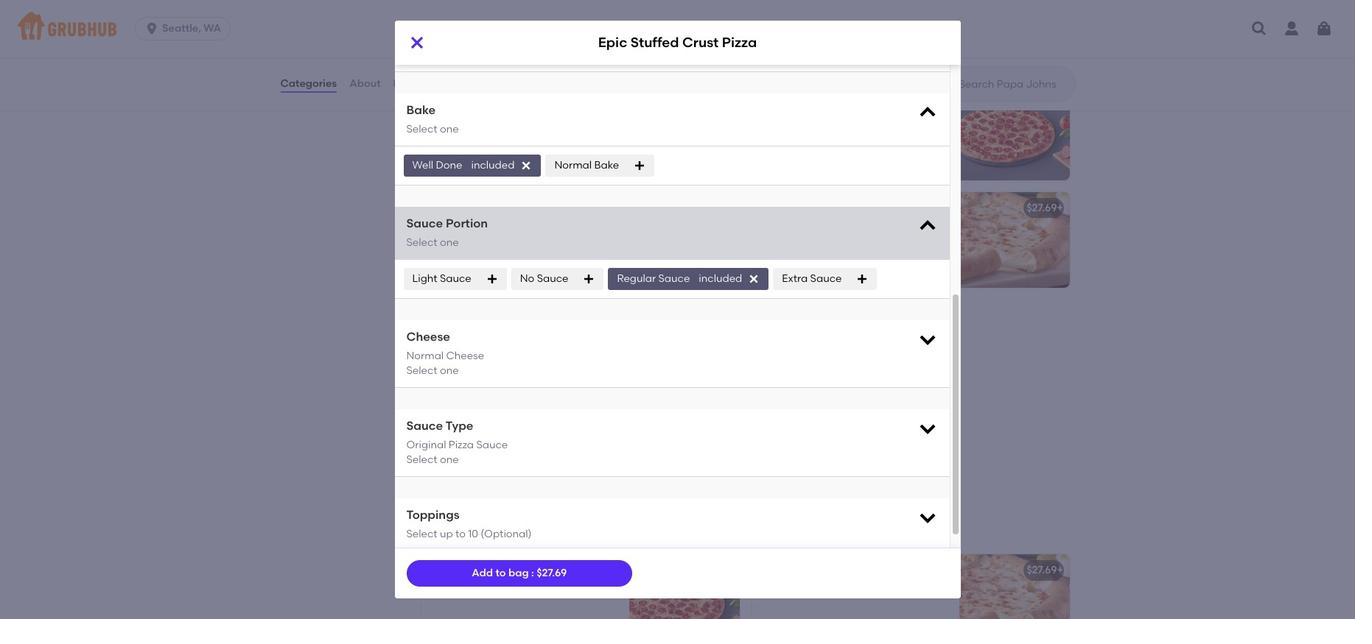 Task type: locate. For each thing, give the bounding box(es) containing it.
a-
[[461, 202, 472, 215], [461, 565, 472, 577]]

0 vertical spatial roni
[[472, 202, 494, 215]]

cut
[[429, 46, 448, 58], [678, 46, 696, 58], [785, 46, 803, 58]]

0 horizontal spatial to
[[456, 528, 466, 541]]

2 a- from the top
[[461, 565, 472, 577]]

sauce
[[407, 217, 443, 231], [440, 273, 472, 285], [537, 273, 569, 285], [659, 273, 690, 285], [811, 273, 842, 285], [407, 420, 443, 434], [477, 439, 508, 452]]

3 cut from the left
[[785, 46, 803, 58]]

light
[[412, 273, 438, 285]]

about
[[350, 77, 381, 90]]

1 vertical spatial no
[[520, 273, 535, 285]]

shaq-a-roni pizza
[[430, 202, 523, 215], [430, 565, 523, 577]]

2 horizontal spatial crust
[[824, 202, 852, 215]]

0 vertical spatial $19.29
[[1028, 94, 1057, 107]]

0 vertical spatial $19.29 +
[[1028, 94, 1064, 107]]

one inside sauce portion select one
[[440, 236, 459, 249]]

4 one from the top
[[440, 365, 459, 377]]

0 horizontal spatial $19.29 +
[[697, 202, 733, 215]]

sellers
[[456, 351, 508, 369]]

1 horizontal spatial included
[[562, 46, 606, 58]]

pizza inside button
[[513, 94, 540, 107]]

shaq-a-roni pizza up "portion"
[[430, 202, 523, 215]]

0 horizontal spatial normal
[[407, 350, 444, 362]]

1 horizontal spatial stuffed
[[631, 34, 679, 51]]

Search Papa Johns search field
[[958, 77, 1071, 91]]

included for regular sauce
[[699, 273, 743, 285]]

0 vertical spatial no
[[412, 46, 427, 58]]

roni up "portion"
[[472, 202, 494, 215]]

selection
[[492, 521, 565, 539]]

select inside sauce type original pizza sauce select one
[[407, 454, 438, 467]]

to
[[456, 528, 466, 541], [496, 568, 506, 580]]

0 vertical spatial to
[[456, 528, 466, 541]]

2 roni from the top
[[472, 565, 494, 577]]

1 vertical spatial included
[[471, 159, 515, 172]]

cheese
[[407, 330, 450, 344], [446, 350, 484, 362]]

roni inside button
[[472, 565, 494, 577]]

select left ordered
[[407, 365, 438, 377]]

roni
[[472, 202, 494, 215], [472, 565, 494, 577]]

1 cut from the left
[[429, 46, 448, 58]]

cheese up best
[[407, 330, 450, 344]]

1 vertical spatial bake
[[595, 159, 619, 172]]

stuffed
[[631, 34, 679, 51], [785, 202, 822, 215], [453, 409, 490, 421]]

0 vertical spatial bake
[[407, 103, 436, 117]]

(optional)
[[481, 528, 532, 541]]

no for no cut
[[412, 46, 427, 58]]

seattle, wa
[[162, 22, 221, 35]]

1 vertical spatial $27.69 +
[[698, 406, 735, 418]]

0 vertical spatial included
[[562, 46, 606, 58]]

crust
[[683, 34, 719, 51], [824, 202, 852, 215], [492, 409, 520, 421]]

1 horizontal spatial epic
[[598, 34, 628, 51]]

included
[[562, 46, 606, 58], [471, 159, 515, 172], [699, 273, 743, 285]]

original
[[407, 439, 446, 452]]

no for no sauce
[[520, 273, 535, 285]]

0 horizontal spatial no
[[412, 46, 427, 58]]

0 horizontal spatial stuffed
[[453, 409, 490, 421]]

2 shaq- from the top
[[430, 565, 461, 577]]

1 horizontal spatial $19.29 +
[[1028, 94, 1064, 107]]

roni for the bottommost shaq-a-roni pizza image
[[472, 565, 494, 577]]

0 horizontal spatial bake
[[407, 103, 436, 117]]

a- down "10"
[[461, 565, 472, 577]]

cheese normal cheese select one
[[407, 330, 484, 377]]

$19.29 +
[[1028, 94, 1064, 107], [697, 202, 733, 215]]

one inside cheese normal cheese select one
[[440, 365, 459, 377]]

2 horizontal spatial stuffed
[[785, 202, 822, 215]]

select down toppings
[[407, 528, 438, 541]]

0 horizontal spatial $19.29
[[697, 202, 727, 215]]

regular
[[617, 273, 656, 285]]

1 vertical spatial epic stuffed crust pizza image
[[631, 396, 741, 492]]

select up light
[[407, 236, 438, 249]]

0 vertical spatial $27.69 +
[[1027, 202, 1064, 215]]

epic stuffed crust pizza image
[[959, 192, 1070, 288], [631, 396, 741, 492], [959, 555, 1070, 620]]

sauce portion select one
[[407, 217, 488, 249]]

+ for the epic stuffed crust pizza image to the middle
[[729, 406, 735, 418]]

2 vertical spatial $27.69 +
[[1027, 565, 1064, 577]]

1 horizontal spatial no
[[520, 273, 535, 285]]

epic stuffed crust pizza
[[598, 34, 757, 51], [760, 202, 881, 215], [429, 409, 549, 421]]

2 vertical spatial included
[[699, 273, 743, 285]]

best sellers most ordered on grubhub
[[418, 351, 547, 384]]

0 vertical spatial a-
[[461, 202, 472, 215]]

1 shaq-a-roni pizza from the top
[[430, 202, 523, 215]]

about button
[[349, 58, 382, 111]]

0 vertical spatial crust
[[683, 34, 719, 51]]

svg image
[[1251, 20, 1269, 38], [145, 21, 159, 36], [408, 34, 426, 52], [917, 103, 938, 123], [634, 160, 646, 172], [917, 216, 938, 237], [486, 274, 498, 285], [857, 274, 869, 285], [917, 508, 938, 529]]

one
[[440, 10, 459, 22], [440, 123, 459, 136], [440, 236, 459, 249], [440, 365, 459, 377], [440, 454, 459, 467]]

$27.69
[[1027, 202, 1057, 215], [698, 406, 729, 418], [1027, 565, 1057, 577], [537, 568, 567, 580]]

2 horizontal spatial epic
[[760, 202, 782, 215]]

6 select from the top
[[407, 528, 438, 541]]

1 vertical spatial normal
[[555, 159, 592, 172]]

bake select one
[[407, 103, 459, 136]]

4 select from the top
[[407, 365, 438, 377]]

no cut
[[412, 46, 448, 58]]

1 horizontal spatial bake
[[595, 159, 619, 172]]

2 one from the top
[[440, 123, 459, 136]]

type
[[446, 420, 474, 434]]

1 vertical spatial roni
[[472, 565, 494, 577]]

2 cut from the left
[[678, 46, 696, 58]]

pizza
[[722, 34, 757, 51], [513, 94, 540, 107], [497, 202, 523, 215], [854, 202, 881, 215], [522, 409, 549, 421], [449, 439, 474, 452], [497, 565, 523, 577]]

no
[[412, 46, 427, 58], [520, 273, 535, 285]]

to left "10"
[[456, 528, 466, 541]]

to inside toppings select up to 10 (optional)
[[456, 528, 466, 541]]

2 horizontal spatial cut
[[785, 46, 803, 58]]

:
[[532, 568, 534, 580]]

$19.29
[[1028, 94, 1057, 107], [697, 202, 727, 215]]

2 select from the top
[[407, 123, 438, 136]]

main navigation navigation
[[0, 0, 1356, 58]]

1 horizontal spatial $19.29
[[1028, 94, 1057, 107]]

0 vertical spatial normal
[[745, 46, 782, 58]]

well
[[412, 159, 434, 172]]

0 vertical spatial shaq-
[[430, 202, 461, 215]]

0 horizontal spatial included
[[471, 159, 515, 172]]

cut for no cut
[[429, 46, 448, 58]]

0 vertical spatial epic stuffed crust pizza
[[598, 34, 757, 51]]

roni for the middle shaq-a-roni pizza image
[[472, 202, 494, 215]]

clean cut
[[645, 46, 696, 58]]

to left the bag
[[496, 568, 506, 580]]

1 vertical spatial to
[[496, 568, 506, 580]]

bag
[[509, 568, 529, 580]]

2 horizontal spatial included
[[699, 273, 743, 285]]

0 vertical spatial shaq-a-roni pizza
[[430, 202, 523, 215]]

svg image
[[1316, 20, 1334, 38], [611, 47, 623, 59], [711, 47, 723, 59], [521, 160, 533, 172], [583, 274, 595, 285], [748, 274, 760, 285], [917, 330, 938, 350], [917, 419, 938, 439]]

$27.69 +
[[1027, 202, 1064, 215], [698, 406, 735, 418], [1027, 565, 1064, 577]]

1 vertical spatial cheese
[[446, 350, 484, 362]]

shaq- down the up
[[430, 565, 461, 577]]

normal
[[745, 46, 782, 58], [555, 159, 592, 172], [407, 350, 444, 362]]

5 select from the top
[[407, 454, 438, 467]]

1 one from the top
[[440, 10, 459, 22]]

select up well
[[407, 123, 438, 136]]

+
[[1057, 94, 1064, 107], [727, 202, 733, 215], [1057, 202, 1064, 215], [729, 406, 735, 418], [1057, 565, 1064, 577]]

5 one from the top
[[440, 454, 459, 467]]

search icon image
[[936, 75, 954, 93]]

2 vertical spatial crust
[[492, 409, 520, 421]]

super
[[430, 94, 460, 107]]

1 vertical spatial $19.29 +
[[697, 202, 733, 215]]

a- inside button
[[461, 565, 472, 577]]

2 vertical spatial normal
[[407, 350, 444, 362]]

select up no cut
[[407, 10, 438, 22]]

shaq-
[[430, 202, 461, 215], [430, 565, 461, 577]]

a- for the middle shaq-a-roni pizza image
[[461, 202, 472, 215]]

1 vertical spatial epic stuffed crust pizza
[[760, 202, 881, 215]]

super hawaiian pizza image
[[629, 85, 740, 181]]

select down original
[[407, 454, 438, 467]]

select inside sauce portion select one
[[407, 236, 438, 249]]

shaq- up sauce portion select one
[[430, 202, 461, 215]]

shaq-a-roni pizza down "10"
[[430, 565, 523, 577]]

0 horizontal spatial crust
[[492, 409, 520, 421]]

a- up "portion"
[[461, 202, 472, 215]]

1 vertical spatial crust
[[824, 202, 852, 215]]

select inside bake select one
[[407, 123, 438, 136]]

3 one from the top
[[440, 236, 459, 249]]

normal bake
[[555, 159, 619, 172]]

0 horizontal spatial epic stuffed crust pizza
[[429, 409, 549, 421]]

1 a- from the top
[[461, 202, 472, 215]]

1 horizontal spatial cut
[[678, 46, 696, 58]]

epic
[[598, 34, 628, 51], [760, 202, 782, 215], [429, 409, 451, 421]]

shaq- inside button
[[430, 565, 461, 577]]

1 vertical spatial shaq-
[[430, 565, 461, 577]]

select inside toppings select up to 10 (optional)
[[407, 528, 438, 541]]

1 vertical spatial shaq-a-roni pizza
[[430, 565, 523, 577]]

select
[[407, 10, 438, 22], [407, 123, 438, 136], [407, 236, 438, 249], [407, 365, 438, 377], [407, 454, 438, 467], [407, 528, 438, 541]]

portion
[[446, 217, 488, 231]]

roni left the bag
[[472, 565, 494, 577]]

2 shaq-a-roni pizza from the top
[[430, 565, 523, 577]]

3 select from the top
[[407, 236, 438, 249]]

2 horizontal spatial normal
[[745, 46, 782, 58]]

1 horizontal spatial normal
[[555, 159, 592, 172]]

1 vertical spatial a-
[[461, 565, 472, 577]]

1 roni from the top
[[472, 202, 494, 215]]

0 horizontal spatial cut
[[429, 46, 448, 58]]

shaq-a-roni pizza inside button
[[430, 565, 523, 577]]

light sauce
[[412, 273, 472, 285]]

toppings
[[407, 509, 460, 523]]

shaq-a-roni pizza image
[[959, 85, 1070, 181], [629, 192, 740, 288], [629, 555, 740, 620]]

bake
[[407, 103, 436, 117], [595, 159, 619, 172]]

well done
[[412, 159, 463, 172]]

sauce type original pizza sauce select one
[[407, 420, 508, 467]]

cheese up ordered
[[446, 350, 484, 362]]

included for well done
[[471, 159, 515, 172]]

0 horizontal spatial epic
[[429, 409, 451, 421]]

shaq-a-roni pizza button
[[421, 555, 740, 620]]



Task type: vqa. For each thing, say whether or not it's contained in the screenshot.
Normal Cut's Cut
yes



Task type: describe. For each thing, give the bounding box(es) containing it.
ordered
[[445, 372, 485, 384]]

1 horizontal spatial crust
[[683, 34, 719, 51]]

1 horizontal spatial to
[[496, 568, 506, 580]]

pizza inside button
[[497, 565, 523, 577]]

reviews button
[[393, 58, 435, 111]]

featured
[[418, 521, 489, 539]]

$19.29 + for the middle shaq-a-roni pizza image
[[697, 202, 733, 215]]

+ for the epic stuffed crust pizza image to the bottom
[[1057, 565, 1064, 577]]

1 vertical spatial $19.29
[[697, 202, 727, 215]]

sauce inside sauce portion select one
[[407, 217, 443, 231]]

svg image inside seattle, wa button
[[145, 21, 159, 36]]

clean
[[645, 46, 675, 58]]

+ for top the epic stuffed crust pizza image
[[1057, 202, 1064, 215]]

categories button
[[280, 58, 338, 111]]

hawaiian
[[462, 94, 511, 107]]

$19.29 + for the topmost shaq-a-roni pizza image
[[1028, 94, 1064, 107]]

pizza inside sauce type original pizza sauce select one
[[449, 439, 474, 452]]

super hawaiian pizza button
[[421, 85, 740, 181]]

0 vertical spatial stuffed
[[631, 34, 679, 51]]

cut for normal cut
[[785, 46, 803, 58]]

featured selection
[[418, 521, 565, 539]]

+ for the topmost shaq-a-roni pizza image
[[1057, 94, 1064, 107]]

2 vertical spatial epic stuffed crust pizza
[[429, 409, 549, 421]]

the works pizza image
[[959, 0, 1070, 73]]

10
[[468, 528, 478, 541]]

0 vertical spatial cheese
[[407, 330, 450, 344]]

on
[[487, 372, 500, 384]]

wa
[[204, 22, 221, 35]]

the meats pizza image
[[629, 0, 740, 73]]

0 vertical spatial epic stuffed crust pizza image
[[959, 192, 1070, 288]]

done
[[436, 159, 463, 172]]

0 vertical spatial epic
[[598, 34, 628, 51]]

categories
[[280, 77, 337, 90]]

normal inside cheese normal cheese select one
[[407, 350, 444, 362]]

no sauce
[[520, 273, 569, 285]]

2 vertical spatial shaq-a-roni pizza image
[[629, 555, 740, 620]]

normal cut
[[745, 46, 803, 58]]

normal for normal cut
[[745, 46, 782, 58]]

1 vertical spatial stuffed
[[785, 202, 822, 215]]

regular sauce
[[617, 273, 690, 285]]

seattle,
[[162, 22, 201, 35]]

a- for the bottommost shaq-a-roni pizza image
[[461, 565, 472, 577]]

2 horizontal spatial epic stuffed crust pizza
[[760, 202, 881, 215]]

add
[[472, 568, 493, 580]]

2 vertical spatial epic stuffed crust pizza image
[[959, 555, 1070, 620]]

one inside sauce type original pizza sauce select one
[[440, 454, 459, 467]]

bake inside bake select one
[[407, 103, 436, 117]]

reviews
[[393, 77, 434, 90]]

select one
[[407, 10, 459, 22]]

1 shaq- from the top
[[430, 202, 461, 215]]

2 vertical spatial epic
[[429, 409, 451, 421]]

super hawaiian pizza
[[430, 94, 540, 107]]

extra
[[782, 273, 808, 285]]

select inside cheese normal cheese select one
[[407, 365, 438, 377]]

1 vertical spatial epic
[[760, 202, 782, 215]]

one inside bake select one
[[440, 123, 459, 136]]

1 horizontal spatial epic stuffed crust pizza
[[598, 34, 757, 51]]

grubhub
[[502, 372, 547, 384]]

1 vertical spatial shaq-a-roni pizza image
[[629, 192, 740, 288]]

2 vertical spatial stuffed
[[453, 409, 490, 421]]

extra sauce
[[782, 273, 842, 285]]

svg image inside main navigation navigation
[[1316, 20, 1334, 38]]

add to bag : $27.69
[[472, 568, 567, 580]]

+ for the middle shaq-a-roni pizza image
[[727, 202, 733, 215]]

normal for normal bake
[[555, 159, 592, 172]]

toppings select up to 10 (optional)
[[407, 509, 532, 541]]

cut for clean cut
[[678, 46, 696, 58]]

0 vertical spatial shaq-a-roni pizza image
[[959, 85, 1070, 181]]

most
[[418, 372, 442, 384]]

1 select from the top
[[407, 10, 438, 22]]

up
[[440, 528, 453, 541]]

best
[[418, 351, 452, 369]]

seattle, wa button
[[135, 17, 237, 41]]



